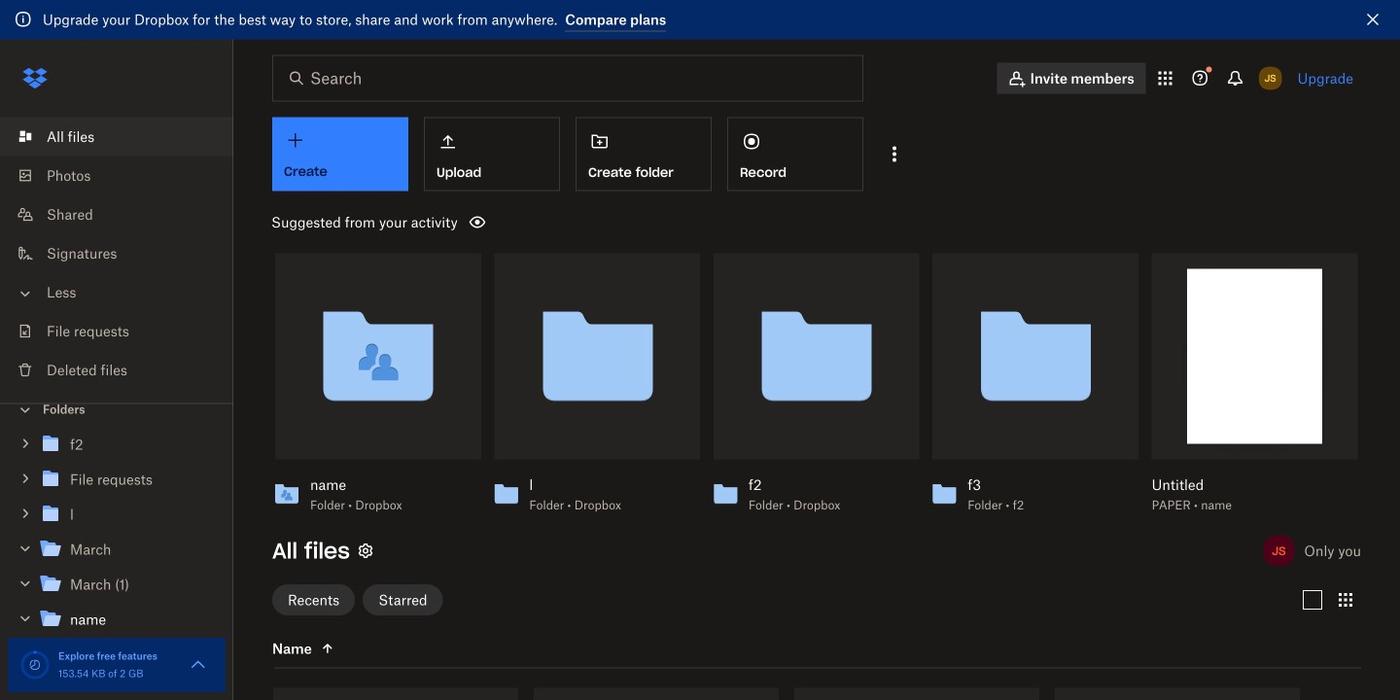 Task type: describe. For each thing, give the bounding box(es) containing it.
quota usage image
[[19, 650, 51, 681]]

Search in folder "Dropbox" text field
[[310, 67, 823, 90]]

folder, march row
[[1055, 688, 1301, 700]]



Task type: vqa. For each thing, say whether or not it's contained in the screenshot.
Quota usage progress bar on the bottom of the page
yes



Task type: locate. For each thing, give the bounding box(es) containing it.
folder, l row
[[795, 688, 1040, 700]]

list
[[0, 106, 233, 403]]

folder, f2 row
[[273, 688, 518, 700]]

group
[[0, 423, 233, 652]]

folder, file requests row
[[534, 688, 779, 700]]

dropbox image
[[16, 59, 54, 98]]

quota usage progress bar
[[19, 650, 51, 681]]

folder settings image
[[354, 539, 377, 563]]

alert
[[0, 0, 1401, 39]]

list item
[[0, 117, 233, 156]]

less image
[[16, 284, 35, 303]]



